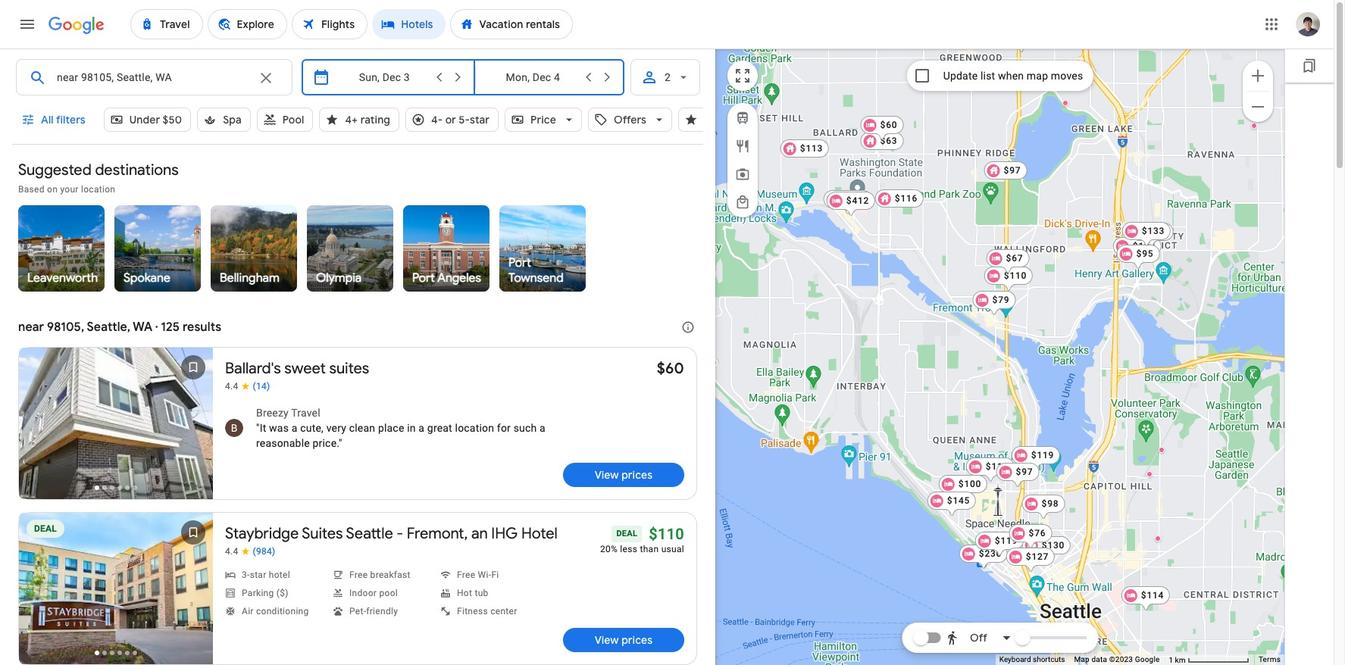 Task type: vqa. For each thing, say whether or not it's contained in the screenshot.
the Collapse side panel ICON
no



Task type: describe. For each thing, give the bounding box(es) containing it.
photos list for (984)
[[19, 513, 213, 666]]

4.4 for (14)
[[225, 381, 238, 392]]

0 horizontal spatial deal
[[34, 524, 57, 534]]

map
[[1074, 656, 1090, 664]]

$128 link
[[1113, 237, 1162, 263]]

$76 link
[[1009, 525, 1052, 550]]

map data ©2023 google
[[1074, 656, 1160, 664]]

bellingham link
[[189, 205, 319, 292]]

view for (984)
[[595, 634, 619, 647]]

than
[[640, 544, 659, 555]]

$412 link
[[827, 192, 876, 218]]

4.4 out of 5 stars from 984 reviews image
[[225, 547, 276, 558]]

google
[[1135, 656, 1160, 664]]

off
[[970, 631, 988, 645]]

2 button
[[631, 59, 700, 96]]

view prices button for (14)
[[563, 463, 684, 487]]

learn more about these results image
[[670, 309, 706, 346]]

4- or 5-star button
[[406, 102, 499, 138]]

5-
[[459, 113, 470, 127]]

next image for (14)
[[175, 409, 211, 445]]

back image for (984)
[[20, 574, 57, 610]]

port townsend link
[[478, 205, 608, 292]]

less
[[620, 544, 638, 555]]

wa · 125
[[133, 320, 180, 335]]

1 vertical spatial $113 link
[[966, 458, 1015, 484]]

near
[[18, 320, 44, 335]]

$119 for $119 link to the bottom
[[995, 536, 1018, 547]]

offers
[[614, 113, 647, 127]]

keyboard shortcuts
[[1000, 656, 1065, 664]]

port angeles
[[412, 271, 481, 286]]

1 horizontal spatial deal
[[617, 529, 638, 539]]

update list when map moves
[[943, 70, 1083, 82]]

all filters button
[[12, 102, 98, 138]]

$76
[[1029, 528, 1046, 539]]

angeles
[[438, 271, 481, 286]]

km
[[1175, 656, 1186, 664]]

next image inside filters "form"
[[667, 102, 703, 138]]

suggested destinations based on your location
[[18, 161, 179, 195]]

suggested
[[18, 161, 92, 180]]

1 horizontal spatial $60 link
[[861, 116, 904, 142]]

moves
[[1051, 70, 1083, 82]]

0 vertical spatial $119 link
[[1012, 446, 1061, 472]]

save ballard's sweet suites to collection image
[[175, 349, 211, 386]]

all
[[41, 113, 54, 127]]

photo 1 image for (14)
[[19, 348, 213, 500]]

4.4 for (984)
[[225, 547, 238, 557]]

location
[[81, 184, 115, 195]]

back image for (14)
[[20, 409, 57, 445]]

$87
[[1150, 227, 1168, 237]]

olympia
[[316, 271, 362, 286]]

data
[[1092, 656, 1108, 664]]

next image for (984)
[[175, 574, 211, 610]]

shafer baillie mansion bed & breakfast image
[[1147, 471, 1153, 478]]

leavenworth
[[27, 271, 98, 286]]

pool button
[[257, 102, 313, 138]]

©2023
[[1110, 656, 1133, 664]]

$98 link
[[1022, 495, 1065, 521]]

4.4 out of 5 stars from 14 reviews image
[[225, 381, 270, 393]]

birch tree cottage image
[[1252, 123, 1258, 129]]

view prices for (14)
[[595, 468, 653, 482]]

star
[[470, 113, 490, 127]]

$97 for the top $97 link
[[1004, 165, 1021, 176]]

4- or 5-star
[[431, 113, 490, 127]]

update
[[943, 70, 978, 82]]

1 km
[[1169, 656, 1188, 664]]

$145
[[947, 496, 970, 506]]

view prices link for (14)
[[563, 463, 684, 487]]

olympia link
[[273, 205, 427, 292]]

under
[[129, 113, 160, 127]]

view for (14)
[[595, 468, 619, 482]]

4+ rating
[[345, 113, 390, 127]]

$230
[[979, 549, 1002, 559]]

main menu image
[[18, 15, 36, 33]]

1 vertical spatial $97 link
[[996, 463, 1040, 489]]

off button
[[943, 620, 1017, 656]]

$63 link
[[861, 132, 904, 150]]

prices for (984)
[[622, 634, 653, 647]]

photos list for (14)
[[19, 348, 213, 515]]

$100 link
[[939, 475, 988, 501]]

view prices button for (984)
[[563, 628, 684, 653]]

$79 link
[[973, 291, 1016, 317]]

$130
[[1042, 540, 1065, 551]]

$98
[[1042, 499, 1059, 509]]

$50
[[163, 113, 182, 127]]

zoom out map image
[[1249, 97, 1267, 116]]

$412
[[847, 196, 870, 206]]

$97 for bottommost $97 link
[[1016, 467, 1034, 478]]

1 vertical spatial $60
[[657, 359, 684, 378]]

filters form
[[12, 49, 793, 153]]

$145 link
[[928, 492, 977, 518]]

(14)
[[253, 381, 270, 392]]

$67 link
[[987, 249, 1030, 275]]

$133 link
[[1122, 222, 1171, 248]]

$127
[[1026, 552, 1049, 562]]

$60 inside map region
[[880, 120, 898, 130]]

$95 link
[[1117, 245, 1160, 271]]

1
[[1169, 656, 1174, 664]]

$127 link
[[1006, 548, 1055, 574]]

1 vertical spatial $119 link
[[975, 532, 1024, 558]]

$119 for $119 link to the top
[[1031, 450, 1055, 461]]

keyboard shortcuts button
[[1000, 655, 1065, 666]]

$63
[[880, 136, 898, 146]]

shortcuts
[[1033, 656, 1065, 664]]

$116 link
[[875, 190, 924, 208]]

$128
[[1133, 241, 1156, 252]]

$133
[[1142, 226, 1165, 237]]

list
[[981, 70, 996, 82]]

$87 link
[[1131, 223, 1174, 249]]

Check-in text field
[[340, 60, 430, 95]]

$95
[[1137, 249, 1154, 259]]

1 vertical spatial $60 link
[[657, 359, 684, 378]]



Task type: locate. For each thing, give the bounding box(es) containing it.
$67
[[1006, 253, 1024, 264]]

2
[[665, 71, 671, 83]]

under $50 button
[[104, 102, 191, 138]]

Search for places, hotels and more text field
[[56, 60, 248, 95]]

2 photo 1 image from the top
[[19, 513, 213, 665]]

view prices button
[[563, 463, 684, 487], [563, 628, 684, 653]]

$60
[[880, 120, 898, 130], [657, 359, 684, 378]]

photo 1 image for (984)
[[19, 513, 213, 665]]

view
[[595, 468, 619, 482], [595, 634, 619, 647]]

port inside "port townsend"
[[509, 255, 531, 271]]

1 horizontal spatial port
[[509, 255, 531, 271]]

2 view prices button from the top
[[563, 628, 684, 653]]

1 view from the top
[[595, 468, 619, 482]]

$97 link
[[984, 161, 1027, 180], [996, 463, 1040, 489]]

0 vertical spatial view prices button
[[563, 463, 684, 487]]

$110 link
[[984, 267, 1033, 293]]

near 98105, seattle, wa · 125 results
[[18, 320, 221, 335]]

$97
[[1004, 165, 1021, 176], [1016, 467, 1034, 478]]

4+
[[345, 113, 358, 127]]

terms
[[1259, 656, 1281, 664]]

$119 link up $98
[[1012, 446, 1061, 472]]

next image
[[667, 102, 703, 138], [175, 409, 211, 445], [175, 574, 211, 610]]

pool
[[283, 113, 304, 127]]

1 vertical spatial photo 1 image
[[19, 513, 213, 665]]

4.4
[[225, 381, 238, 392], [225, 547, 238, 557]]

2 back image from the top
[[20, 574, 57, 610]]

price
[[531, 113, 556, 127]]

save staybridge suites seattle - fremont, an ihg hotel to collection image
[[175, 515, 211, 551]]

1 vertical spatial 4.4
[[225, 547, 238, 557]]

seattle,
[[87, 320, 130, 335]]

1 horizontal spatial $113
[[986, 462, 1009, 472]]

0 vertical spatial $113
[[800, 143, 823, 154]]

20% less than usual
[[600, 544, 684, 555]]

0 vertical spatial $97 link
[[984, 161, 1027, 180]]

2 photos list from the top
[[19, 513, 213, 666]]

$79
[[993, 295, 1010, 305]]

prices for (14)
[[622, 468, 653, 482]]

0 horizontal spatial $60 link
[[657, 359, 684, 378]]

destinations
[[95, 161, 179, 180]]

on
[[47, 184, 58, 195]]

$119 link
[[1012, 446, 1061, 472], [975, 532, 1024, 558]]

view prices link for (984)
[[563, 628, 684, 653]]

next image down save ballard's sweet suites to collection icon
[[175, 409, 211, 445]]

0 vertical spatial view prices
[[595, 468, 653, 482]]

map
[[1027, 70, 1048, 82]]

1 view prices from the top
[[595, 468, 653, 482]]

4.4 inside 4.4 out of 5 stars from 984 reviews image
[[225, 547, 238, 557]]

prices
[[622, 468, 653, 482], [622, 634, 653, 647]]

1 vertical spatial view prices
[[595, 634, 653, 647]]

photos list
[[19, 348, 213, 515], [19, 513, 213, 666]]

price button
[[505, 102, 582, 138]]

$149 link
[[824, 190, 873, 216]]

$60 link up $116 link
[[861, 116, 904, 142]]

$113
[[800, 143, 823, 154], [986, 462, 1009, 472]]

$119 up $98
[[1031, 450, 1055, 461]]

1 view prices link from the top
[[563, 463, 684, 487]]

1 vertical spatial $97
[[1016, 467, 1034, 478]]

98105,
[[47, 320, 84, 335]]

spokane link
[[92, 205, 223, 292]]

0 horizontal spatial $119
[[995, 536, 1018, 547]]

0 horizontal spatial $113
[[800, 143, 823, 154]]

port right angeles
[[509, 255, 531, 271]]

$113 link up $145
[[966, 458, 1015, 484]]

port for port angeles
[[412, 271, 435, 286]]

0 vertical spatial view prices link
[[563, 463, 684, 487]]

filters
[[56, 113, 85, 127]]

view prices for (984)
[[595, 634, 653, 647]]

rating
[[361, 113, 390, 127]]

port townsend
[[509, 255, 564, 286]]

$230 link
[[959, 545, 1008, 571]]

0 vertical spatial prices
[[622, 468, 653, 482]]

1 vertical spatial $110
[[649, 525, 684, 544]]

map region
[[634, 28, 1345, 666]]

leavenworth link
[[0, 205, 126, 292]]

based
[[18, 184, 45, 195]]

0 horizontal spatial $60
[[657, 359, 684, 378]]

1 vertical spatial back image
[[20, 574, 57, 610]]

all filters
[[41, 113, 85, 127]]

1 back image from the top
[[20, 409, 57, 445]]

$113 left $63 link
[[800, 143, 823, 154]]

townsend
[[509, 271, 564, 286]]

$110 inside "link"
[[1004, 271, 1027, 281]]

$113 for left $113 link
[[800, 143, 823, 154]]

$110 up usual
[[649, 525, 684, 544]]

4.4 left (14) at the bottom left
[[225, 381, 238, 392]]

0 vertical spatial $113 link
[[781, 139, 829, 158]]

$110
[[1004, 271, 1027, 281], [649, 525, 684, 544]]

0 horizontal spatial port
[[412, 271, 435, 286]]

1 vertical spatial $113
[[986, 462, 1009, 472]]

1 horizontal spatial $119
[[1031, 450, 1055, 461]]

$113 link
[[781, 139, 829, 158], [966, 458, 1015, 484]]

under $50
[[129, 113, 182, 127]]

deal
[[34, 524, 57, 534], [617, 529, 638, 539]]

2 vertical spatial next image
[[175, 574, 211, 610]]

2 view prices from the top
[[595, 634, 653, 647]]

usual
[[661, 544, 684, 555]]

0 vertical spatial next image
[[667, 102, 703, 138]]

1 vertical spatial view prices link
[[563, 628, 684, 653]]

2 prices from the top
[[622, 634, 653, 647]]

1 photos list from the top
[[19, 348, 213, 515]]

1 horizontal spatial $110
[[1004, 271, 1027, 281]]

0 vertical spatial $97
[[1004, 165, 1021, 176]]

0 vertical spatial back image
[[20, 409, 57, 445]]

port left angeles
[[412, 271, 435, 286]]

4-
[[431, 113, 443, 127]]

next image down 2
[[667, 102, 703, 138]]

1 horizontal spatial $60
[[880, 120, 898, 130]]

1 view prices button from the top
[[563, 463, 684, 487]]

1 photo 1 image from the top
[[19, 348, 213, 500]]

guest rating, not selected image
[[685, 113, 698, 127]]

when
[[998, 70, 1024, 82]]

0 vertical spatial view
[[595, 468, 619, 482]]

0 vertical spatial $60 link
[[861, 116, 904, 142]]

2 view from the top
[[595, 634, 619, 647]]

1 vertical spatial view
[[595, 634, 619, 647]]

keyboard
[[1000, 656, 1031, 664]]

$113 up $100 link
[[986, 462, 1009, 472]]

zoom in map image
[[1249, 66, 1267, 85]]

results
[[183, 320, 221, 335]]

$114 link
[[1122, 587, 1171, 612]]

1 vertical spatial view prices button
[[563, 628, 684, 653]]

$60 down learn more about these results image
[[657, 359, 684, 378]]

mildred's bed & breakfast image
[[1159, 447, 1165, 453]]

back image
[[20, 409, 57, 445], [20, 574, 57, 610]]

2 4.4 from the top
[[225, 547, 238, 557]]

$149
[[843, 194, 867, 205]]

next image down save staybridge suites seattle - fremont, an ihg hotel to collection icon
[[175, 574, 211, 610]]

2 view prices link from the top
[[563, 628, 684, 653]]

Check-out text field
[[487, 60, 579, 95]]

clear image
[[257, 69, 275, 87]]

$119 link left the $76
[[975, 532, 1024, 558]]

1 km button
[[1165, 655, 1254, 666]]

1 4.4 from the top
[[225, 381, 238, 392]]

$60 link down learn more about these results image
[[657, 359, 684, 378]]

spa button
[[197, 102, 251, 138]]

1 vertical spatial prices
[[622, 634, 653, 647]]

photo 1 image
[[19, 348, 213, 500], [19, 513, 213, 665]]

0 vertical spatial $110
[[1004, 271, 1027, 281]]

$60 link
[[861, 116, 904, 142], [657, 359, 684, 378]]

1 vertical spatial next image
[[175, 409, 211, 445]]

port for port townsend
[[509, 255, 531, 271]]

4+ rating button
[[319, 102, 400, 138]]

0 horizontal spatial $110
[[649, 525, 684, 544]]

$116
[[895, 193, 918, 204]]

view prices link
[[563, 463, 684, 487], [563, 628, 684, 653]]

0 vertical spatial $119
[[1031, 450, 1055, 461]]

offers button
[[588, 102, 672, 138]]

1 vertical spatial $119
[[995, 536, 1018, 547]]

0 vertical spatial 4.4
[[225, 381, 238, 392]]

spokane
[[124, 271, 171, 286]]

$60 up $63
[[880, 120, 898, 130]]

4.4 left (984)
[[225, 547, 238, 557]]

1 horizontal spatial $113 link
[[966, 458, 1015, 484]]

view prices
[[595, 468, 653, 482], [595, 634, 653, 647]]

view larger map image
[[734, 67, 752, 85]]

0 horizontal spatial $113 link
[[781, 139, 829, 158]]

$110 down $67
[[1004, 271, 1027, 281]]

port angeles link
[[382, 205, 511, 292]]

greenlake guest house image
[[1063, 100, 1069, 106]]

$114
[[1141, 591, 1165, 601]]

$119 up $230 at the right of page
[[995, 536, 1018, 547]]

$113 link up $149 link
[[781, 139, 829, 158]]

terms link
[[1259, 656, 1281, 664]]

seattle gaslight inn image
[[1155, 536, 1161, 542]]

1 prices from the top
[[622, 468, 653, 482]]

0 vertical spatial $60
[[880, 120, 898, 130]]

4.4 inside 4.4 out of 5 stars from 14 reviews image
[[225, 381, 238, 392]]

0 vertical spatial photo 1 image
[[19, 348, 213, 500]]

$113 for $113 link to the bottom
[[986, 462, 1009, 472]]



